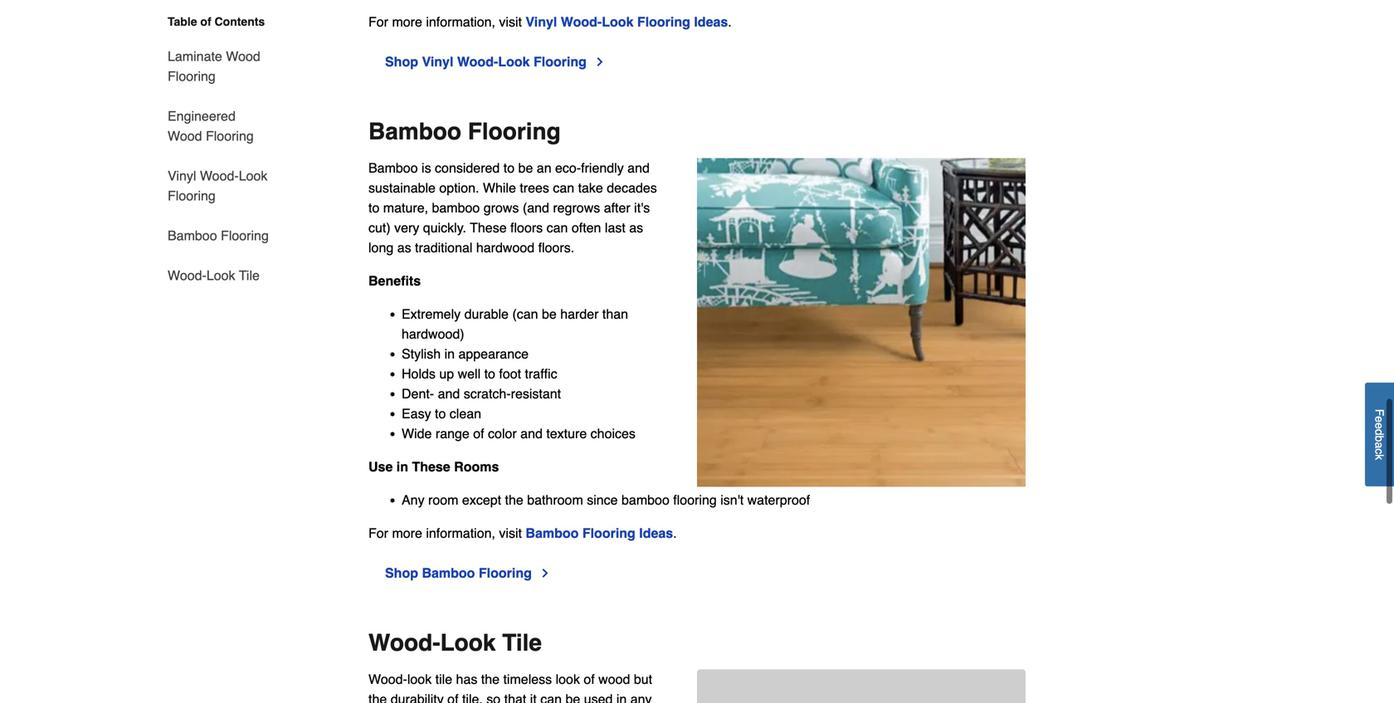 Task type: locate. For each thing, give the bounding box(es) containing it.
(can
[[513, 306, 538, 322]]

1 shop from the top
[[385, 54, 418, 69]]

of inside extremely durable (can be harder than hardwood) stylish in appearance holds up well to foot traffic dent- and scratch-resistant easy to clean wide range of color and texture choices
[[473, 426, 485, 441]]

2 vertical spatial vinyl
[[168, 168, 196, 183]]

1 horizontal spatial bamboo
[[622, 492, 670, 508]]

visit up the shop vinyl wood-look flooring link
[[499, 14, 522, 30]]

these down grows
[[470, 220, 507, 236]]

laminate
[[168, 49, 222, 64]]

1 vertical spatial bamboo
[[622, 492, 670, 508]]

in inside extremely durable (can be harder than hardwood) stylish in appearance holds up well to foot traffic dent- and scratch-resistant easy to clean wide range of color and texture choices
[[445, 346, 455, 362]]

shop bamboo flooring link
[[385, 563, 552, 583]]

0 vertical spatial wood
[[226, 49, 261, 64]]

and right 'color'
[[521, 426, 543, 441]]

1 more from the top
[[392, 14, 423, 30]]

timeless
[[504, 672, 552, 687]]

0 horizontal spatial be
[[519, 160, 533, 176]]

grows
[[484, 200, 519, 216]]

take
[[578, 180, 603, 196]]

1 vertical spatial wood
[[168, 128, 202, 144]]

2 e from the top
[[1374, 423, 1387, 429]]

bamboo down option.
[[432, 200, 480, 216]]

0 vertical spatial bamboo
[[432, 200, 480, 216]]

bamboo flooring up wood-look tile link
[[168, 228, 269, 243]]

as
[[630, 220, 644, 236], [397, 240, 411, 255]]

1 information, from the top
[[426, 14, 496, 30]]

more
[[392, 14, 423, 30], [392, 526, 423, 541]]

long
[[369, 240, 394, 255]]

texture
[[547, 426, 587, 441]]

these up room
[[412, 459, 451, 475]]

1 horizontal spatial as
[[630, 220, 644, 236]]

can right "it"
[[541, 692, 562, 703]]

look right timeless
[[556, 672, 580, 687]]

1 vertical spatial information,
[[426, 526, 496, 541]]

floors
[[511, 220, 543, 236]]

0 horizontal spatial wood
[[168, 128, 202, 144]]

information, up shop vinyl wood-look flooring
[[426, 14, 496, 30]]

1 horizontal spatial wood
[[226, 49, 261, 64]]

wood
[[226, 49, 261, 64], [168, 128, 202, 144]]

0 vertical spatial the
[[505, 492, 524, 508]]

to
[[504, 160, 515, 176], [369, 200, 380, 216], [485, 366, 496, 382], [435, 406, 446, 421]]

0 horizontal spatial bamboo flooring
[[168, 228, 269, 243]]

2 information, from the top
[[426, 526, 496, 541]]

tile inside table of contents 'element'
[[239, 268, 260, 283]]

is
[[422, 160, 431, 176]]

shop vinyl wood-look flooring
[[385, 54, 587, 69]]

than
[[603, 306, 629, 322]]

2 horizontal spatial be
[[566, 692, 581, 703]]

benefits
[[369, 273, 421, 289]]

2 more from the top
[[392, 526, 423, 541]]

0 vertical spatial in
[[445, 346, 455, 362]]

flooring inside engineered wood flooring
[[206, 128, 254, 144]]

look down engineered wood flooring link
[[239, 168, 268, 183]]

0 vertical spatial bamboo flooring
[[369, 118, 561, 145]]

traditional
[[415, 240, 473, 255]]

choices
[[591, 426, 636, 441]]

but
[[634, 672, 653, 687]]

2 visit from the top
[[499, 526, 522, 541]]

for more information, visit vinyl wood-look flooring ideas .
[[369, 14, 732, 30]]

bamboo down bathroom
[[526, 526, 579, 541]]

these
[[470, 220, 507, 236], [412, 459, 451, 475]]

1 vertical spatial the
[[481, 672, 500, 687]]

0 horizontal spatial in
[[397, 459, 409, 475]]

2 vertical spatial be
[[566, 692, 581, 703]]

in up up
[[445, 346, 455, 362]]

information, for bamboo
[[426, 526, 496, 541]]

1 vertical spatial these
[[412, 459, 451, 475]]

bamboo down room
[[422, 566, 475, 581]]

1 horizontal spatial look
[[556, 672, 580, 687]]

of left 'color'
[[473, 426, 485, 441]]

1 vertical spatial vinyl
[[422, 54, 454, 69]]

0 vertical spatial as
[[630, 220, 644, 236]]

tile up timeless
[[503, 630, 542, 656]]

0 vertical spatial these
[[470, 220, 507, 236]]

regrows
[[553, 200, 601, 216]]

wood- up chevron right icon
[[561, 14, 602, 30]]

engineered wood flooring link
[[168, 96, 272, 156]]

0 horizontal spatial tile
[[239, 268, 260, 283]]

shop inside "link"
[[385, 566, 418, 581]]

the left durability
[[369, 692, 387, 703]]

1 horizontal spatial and
[[521, 426, 543, 441]]

the up so
[[481, 672, 500, 687]]

in right use
[[397, 459, 409, 475]]

tile
[[436, 672, 453, 687]]

table
[[168, 15, 197, 28]]

1 horizontal spatial in
[[445, 346, 455, 362]]

f
[[1374, 409, 1387, 416]]

for
[[369, 14, 389, 30], [369, 526, 389, 541]]

in down wood
[[617, 692, 627, 703]]

visit for bamboo flooring ideas
[[499, 526, 522, 541]]

look up chevron right icon
[[602, 14, 634, 30]]

look inside vinyl wood-look flooring
[[239, 168, 268, 183]]

flooring inside bamboo flooring link
[[221, 228, 269, 243]]

1 horizontal spatial these
[[470, 220, 507, 236]]

and up decades
[[628, 160, 650, 176]]

.
[[728, 14, 732, 30], [674, 526, 677, 541]]

a
[[1374, 442, 1387, 449]]

can inside the wood-look tile has the timeless look of wood but the durability of tile, so that it can be used in an
[[541, 692, 562, 703]]

2 horizontal spatial in
[[617, 692, 627, 703]]

bamboo flooring up considered
[[369, 118, 561, 145]]

bamboo flooring
[[369, 118, 561, 145], [168, 228, 269, 243]]

more for for more information, visit bamboo flooring ideas .
[[392, 526, 423, 541]]

1 horizontal spatial ideas
[[694, 14, 728, 30]]

flooring inside laminate wood flooring
[[168, 68, 216, 84]]

waterproof
[[748, 492, 811, 508]]

scratch-
[[464, 386, 511, 402]]

0 vertical spatial information,
[[426, 14, 496, 30]]

wood- inside the wood-look tile has the timeless look of wood but the durability of tile, so that it can be used in an
[[369, 672, 408, 687]]

tile down bamboo flooring link on the top left of the page
[[239, 268, 260, 283]]

1 vertical spatial as
[[397, 240, 411, 255]]

1 vertical spatial bamboo flooring
[[168, 228, 269, 243]]

be right (can
[[542, 306, 557, 322]]

wood inside engineered wood flooring
[[168, 128, 202, 144]]

0 vertical spatial wood-look tile
[[168, 268, 260, 283]]

0 vertical spatial ideas
[[694, 14, 728, 30]]

wood-look tile down bamboo flooring link on the top left of the page
[[168, 268, 260, 283]]

bamboo up is
[[369, 118, 462, 145]]

information,
[[426, 14, 496, 30], [426, 526, 496, 541]]

b
[[1374, 436, 1387, 442]]

0 vertical spatial be
[[519, 160, 533, 176]]

information, down room
[[426, 526, 496, 541]]

0 vertical spatial for
[[369, 14, 389, 30]]

wood- up the tile on the bottom of the page
[[369, 630, 441, 656]]

bamboo up wood-look tile link
[[168, 228, 217, 243]]

used
[[584, 692, 613, 703]]

the
[[505, 492, 524, 508], [481, 672, 500, 687], [369, 692, 387, 703]]

1 vertical spatial visit
[[499, 526, 522, 541]]

1 vertical spatial ideas
[[640, 526, 674, 541]]

1 vertical spatial more
[[392, 526, 423, 541]]

and
[[628, 160, 650, 176], [438, 386, 460, 402], [521, 426, 543, 441]]

option.
[[440, 180, 479, 196]]

laminate wood flooring link
[[168, 37, 272, 96]]

bamboo up sustainable
[[369, 160, 418, 176]]

and down up
[[438, 386, 460, 402]]

ideas
[[694, 14, 728, 30], [640, 526, 674, 541]]

wood
[[599, 672, 631, 687]]

visit down except
[[499, 526, 522, 541]]

0 vertical spatial tile
[[239, 268, 260, 283]]

0 horizontal spatial vinyl
[[168, 168, 196, 183]]

d
[[1374, 429, 1387, 436]]

2 vertical spatial and
[[521, 426, 543, 441]]

0 horizontal spatial look
[[408, 672, 432, 687]]

chevron right image
[[539, 567, 552, 580]]

appearance
[[459, 346, 529, 362]]

e up the d
[[1374, 416, 1387, 423]]

wood inside laminate wood flooring
[[226, 49, 261, 64]]

it's
[[634, 200, 650, 216]]

look
[[602, 14, 634, 30], [498, 54, 530, 69], [239, 168, 268, 183], [207, 268, 235, 283], [441, 630, 496, 656]]

wood down contents
[[226, 49, 261, 64]]

be inside the wood-look tile has the timeless look of wood but the durability of tile, so that it can be used in an
[[566, 692, 581, 703]]

be left used
[[566, 692, 581, 703]]

look
[[408, 672, 432, 687], [556, 672, 580, 687]]

can down eco- at the top left of page
[[553, 180, 575, 196]]

harder
[[561, 306, 599, 322]]

1 vertical spatial wood-look tile
[[369, 630, 542, 656]]

wood down engineered
[[168, 128, 202, 144]]

0 horizontal spatial wood-look tile
[[168, 268, 260, 283]]

0 horizontal spatial bamboo
[[432, 200, 480, 216]]

2 shop from the top
[[385, 566, 418, 581]]

0 vertical spatial and
[[628, 160, 650, 176]]

0 vertical spatial shop
[[385, 54, 418, 69]]

can up floors.
[[547, 220, 568, 236]]

1 e from the top
[[1374, 416, 1387, 423]]

wood- up durability
[[369, 672, 408, 687]]

0 vertical spatial visit
[[499, 14, 522, 30]]

1 horizontal spatial wood-look tile
[[369, 630, 542, 656]]

visit
[[499, 14, 522, 30], [499, 526, 522, 541]]

wood-look tile up the tile on the bottom of the page
[[369, 630, 542, 656]]

flooring inside the shop bamboo flooring "link"
[[479, 566, 532, 581]]

be
[[519, 160, 533, 176], [542, 306, 557, 322], [566, 692, 581, 703]]

trees
[[520, 180, 550, 196]]

bamboo flooring inside table of contents 'element'
[[168, 228, 269, 243]]

as down it's
[[630, 220, 644, 236]]

look up durability
[[408, 672, 432, 687]]

0 vertical spatial vinyl
[[526, 14, 557, 30]]

1 visit from the top
[[499, 14, 522, 30]]

the right except
[[505, 492, 524, 508]]

1 horizontal spatial be
[[542, 306, 557, 322]]

rooms
[[454, 459, 499, 475]]

be left 'an'
[[519, 160, 533, 176]]

wood- down for more information, visit vinyl wood-look flooring ideas .
[[457, 54, 498, 69]]

of right table in the top left of the page
[[200, 15, 211, 28]]

bamboo inside "link"
[[422, 566, 475, 581]]

bamboo inside bamboo is considered to be an eco-friendly and sustainable option. while trees can take decades to mature, bamboo grows (and regrows after it's cut) very quickly. these floors can often last as long as traditional hardwood floors.
[[432, 200, 480, 216]]

e
[[1374, 416, 1387, 423], [1374, 423, 1387, 429]]

vinyl
[[526, 14, 557, 30], [422, 54, 454, 69], [168, 168, 196, 183]]

1 vertical spatial .
[[674, 526, 677, 541]]

2 vertical spatial the
[[369, 692, 387, 703]]

bamboo right "since"
[[622, 492, 670, 508]]

as down 'very'
[[397, 240, 411, 255]]

0 vertical spatial more
[[392, 14, 423, 30]]

1 horizontal spatial .
[[728, 14, 732, 30]]

1 vertical spatial tile
[[503, 630, 542, 656]]

2 for from the top
[[369, 526, 389, 541]]

of
[[200, 15, 211, 28], [473, 426, 485, 441], [584, 672, 595, 687], [448, 692, 459, 703]]

2 look from the left
[[556, 672, 580, 687]]

wood-look tile
[[168, 268, 260, 283], [369, 630, 542, 656]]

and inside bamboo is considered to be an eco-friendly and sustainable option. while trees can take decades to mature, bamboo grows (and regrows after it's cut) very quickly. these floors can often last as long as traditional hardwood floors.
[[628, 160, 650, 176]]

shop for shop bamboo flooring
[[385, 566, 418, 581]]

1 vertical spatial and
[[438, 386, 460, 402]]

0 vertical spatial .
[[728, 14, 732, 30]]

flooring
[[638, 14, 691, 30], [534, 54, 587, 69], [168, 68, 216, 84], [468, 118, 561, 145], [206, 128, 254, 144], [168, 188, 216, 203], [221, 228, 269, 243], [583, 526, 636, 541], [479, 566, 532, 581]]

e up b
[[1374, 423, 1387, 429]]

2 vertical spatial can
[[541, 692, 562, 703]]

it
[[530, 692, 537, 703]]

wood-
[[561, 14, 602, 30], [457, 54, 498, 69], [200, 168, 239, 183], [168, 268, 207, 283], [369, 630, 441, 656], [369, 672, 408, 687]]

of up used
[[584, 672, 595, 687]]

contents
[[215, 15, 265, 28]]

except
[[462, 492, 502, 508]]

1 vertical spatial be
[[542, 306, 557, 322]]

wood- down engineered wood flooring link
[[200, 168, 239, 183]]

1 vertical spatial for
[[369, 526, 389, 541]]

0 horizontal spatial and
[[438, 386, 460, 402]]

1 vertical spatial shop
[[385, 566, 418, 581]]

for for for more information, visit vinyl wood-look flooring ideas .
[[369, 14, 389, 30]]

1 for from the top
[[369, 14, 389, 30]]

2 horizontal spatial and
[[628, 160, 650, 176]]

2 vertical spatial in
[[617, 692, 627, 703]]

1 horizontal spatial tile
[[503, 630, 542, 656]]



Task type: describe. For each thing, give the bounding box(es) containing it.
often
[[572, 220, 601, 236]]

cut)
[[369, 220, 391, 236]]

visit for vinyl wood-look flooring ideas
[[499, 14, 522, 30]]

bamboo inside table of contents 'element'
[[168, 228, 217, 243]]

information, for vinyl
[[426, 14, 496, 30]]

1 horizontal spatial vinyl
[[422, 54, 454, 69]]

0 vertical spatial can
[[553, 180, 575, 196]]

for for for more information, visit bamboo flooring ideas .
[[369, 526, 389, 541]]

more for for more information, visit vinyl wood-look flooring ideas .
[[392, 14, 423, 30]]

sustainable
[[369, 180, 436, 196]]

engineered wood flooring
[[168, 108, 254, 144]]

look down for more information, visit vinyl wood-look flooring ideas .
[[498, 54, 530, 69]]

bamboo inside bamboo is considered to be an eco-friendly and sustainable option. while trees can take decades to mature, bamboo grows (and regrows after it's cut) very quickly. these floors can often last as long as traditional hardwood floors.
[[369, 160, 418, 176]]

easy
[[402, 406, 431, 421]]

holds
[[402, 366, 436, 382]]

0 horizontal spatial .
[[674, 526, 677, 541]]

hardwood)
[[402, 326, 465, 342]]

1 vertical spatial in
[[397, 459, 409, 475]]

flooring inside the shop vinyl wood-look flooring link
[[534, 54, 587, 69]]

to up while
[[504, 160, 515, 176]]

to up scratch-
[[485, 366, 496, 382]]

range
[[436, 426, 470, 441]]

vinyl inside vinyl wood-look flooring
[[168, 168, 196, 183]]

2 horizontal spatial vinyl
[[526, 14, 557, 30]]

bamboo flooring link
[[168, 216, 269, 256]]

wood- down bamboo flooring link on the top left of the page
[[168, 268, 207, 283]]

shop for shop vinyl wood-look flooring
[[385, 54, 418, 69]]

f e e d b a c k
[[1374, 409, 1387, 460]]

very
[[394, 220, 420, 236]]

hardwood
[[476, 240, 535, 255]]

that
[[505, 692, 527, 703]]

1 horizontal spatial the
[[481, 672, 500, 687]]

well
[[458, 366, 481, 382]]

wood-look tile inside table of contents 'element'
[[168, 268, 260, 283]]

any
[[402, 492, 425, 508]]

durability
[[391, 692, 444, 703]]

while
[[483, 180, 516, 196]]

extremely
[[402, 306, 461, 322]]

bamboo is considered to be an eco-friendly and sustainable option. while trees can take decades to mature, bamboo grows (and regrows after it's cut) very quickly. these floors can often last as long as traditional hardwood floors.
[[369, 160, 657, 255]]

friendly
[[581, 160, 624, 176]]

k
[[1374, 454, 1387, 460]]

flooring inside vinyl wood-look flooring
[[168, 188, 216, 203]]

mature,
[[383, 200, 428, 216]]

wood for laminate wood flooring
[[226, 49, 261, 64]]

room
[[428, 492, 459, 508]]

(and
[[523, 200, 550, 216]]

for more information, visit bamboo flooring ideas .
[[369, 526, 677, 541]]

shop vinyl wood-look flooring link
[[385, 52, 607, 72]]

so
[[487, 692, 501, 703]]

tile,
[[462, 692, 483, 703]]

wood for engineered wood flooring
[[168, 128, 202, 144]]

shop bamboo flooring
[[385, 566, 532, 581]]

1 look from the left
[[408, 672, 432, 687]]

resistant
[[511, 386, 561, 402]]

an
[[537, 160, 552, 176]]

of inside 'element'
[[200, 15, 211, 28]]

vinyl wood-look flooring ideas link
[[526, 14, 728, 30]]

eco-
[[555, 160, 581, 176]]

chevron right image
[[594, 55, 607, 69]]

use in these rooms
[[369, 459, 499, 475]]

these inside bamboo is considered to be an eco-friendly and sustainable option. while trees can take decades to mature, bamboo grows (and regrows after it's cut) very quickly. these floors can often last as long as traditional hardwood floors.
[[470, 220, 507, 236]]

0 horizontal spatial as
[[397, 240, 411, 255]]

extremely durable (can be harder than hardwood) stylish in appearance holds up well to foot traffic dent- and scratch-resistant easy to clean wide range of color and texture choices
[[402, 306, 636, 441]]

be inside bamboo is considered to be an eco-friendly and sustainable option. while trees can take decades to mature, bamboo grows (and regrows after it's cut) very quickly. these floors can often last as long as traditional hardwood floors.
[[519, 160, 533, 176]]

foot
[[499, 366, 521, 382]]

0 horizontal spatial the
[[369, 692, 387, 703]]

1 horizontal spatial bamboo flooring
[[369, 118, 561, 145]]

has
[[456, 672, 478, 687]]

engineered
[[168, 108, 236, 124]]

be inside extremely durable (can be harder than hardwood) stylish in appearance holds up well to foot traffic dent- and scratch-resistant easy to clean wide range of color and texture choices
[[542, 306, 557, 322]]

laminate wood flooring
[[168, 49, 261, 84]]

dent-
[[402, 386, 434, 402]]

after
[[604, 200, 631, 216]]

use
[[369, 459, 393, 475]]

quickly.
[[423, 220, 467, 236]]

in inside the wood-look tile has the timeless look of wood but the durability of tile, so that it can be used in an
[[617, 692, 627, 703]]

1 vertical spatial can
[[547, 220, 568, 236]]

a living room with a green and white sofa, a dark reed coffee table and light bamboo floors. image
[[697, 158, 1026, 487]]

since
[[587, 492, 618, 508]]

of left 'tile,'
[[448, 692, 459, 703]]

look down bamboo flooring link on the top left of the page
[[207, 268, 235, 283]]

c
[[1374, 449, 1387, 455]]

0 horizontal spatial these
[[412, 459, 451, 475]]

considered
[[435, 160, 500, 176]]

vinyl wood-look flooring link
[[168, 156, 272, 216]]

flooring
[[674, 492, 717, 508]]

0 horizontal spatial ideas
[[640, 526, 674, 541]]

wood-look tile has the timeless look of wood but the durability of tile, so that it can be used in an
[[369, 672, 653, 703]]

stylish
[[402, 346, 441, 362]]

to up "range"
[[435, 406, 446, 421]]

floors.
[[539, 240, 575, 255]]

to up cut)
[[369, 200, 380, 216]]

a dog and a bowl of food on a dark wood-look tile floor. image
[[697, 670, 1026, 703]]

any room except the bathroom since bamboo flooring isn't waterproof
[[402, 492, 811, 508]]

decades
[[607, 180, 657, 196]]

2 horizontal spatial the
[[505, 492, 524, 508]]

bathroom
[[527, 492, 584, 508]]

bamboo flooring ideas link
[[526, 526, 674, 541]]

wide
[[402, 426, 432, 441]]

traffic
[[525, 366, 558, 382]]

isn't
[[721, 492, 744, 508]]

vinyl wood-look flooring
[[168, 168, 268, 203]]

durable
[[465, 306, 509, 322]]

f e e d b a c k button
[[1366, 383, 1395, 487]]

up
[[440, 366, 454, 382]]

last
[[605, 220, 626, 236]]

table of contents element
[[148, 13, 272, 286]]

look up 'has'
[[441, 630, 496, 656]]

clean
[[450, 406, 482, 421]]

wood- inside vinyl wood-look flooring
[[200, 168, 239, 183]]

wood-look tile link
[[168, 256, 260, 286]]



Task type: vqa. For each thing, say whether or not it's contained in the screenshot.
the bottom "Storage"
no



